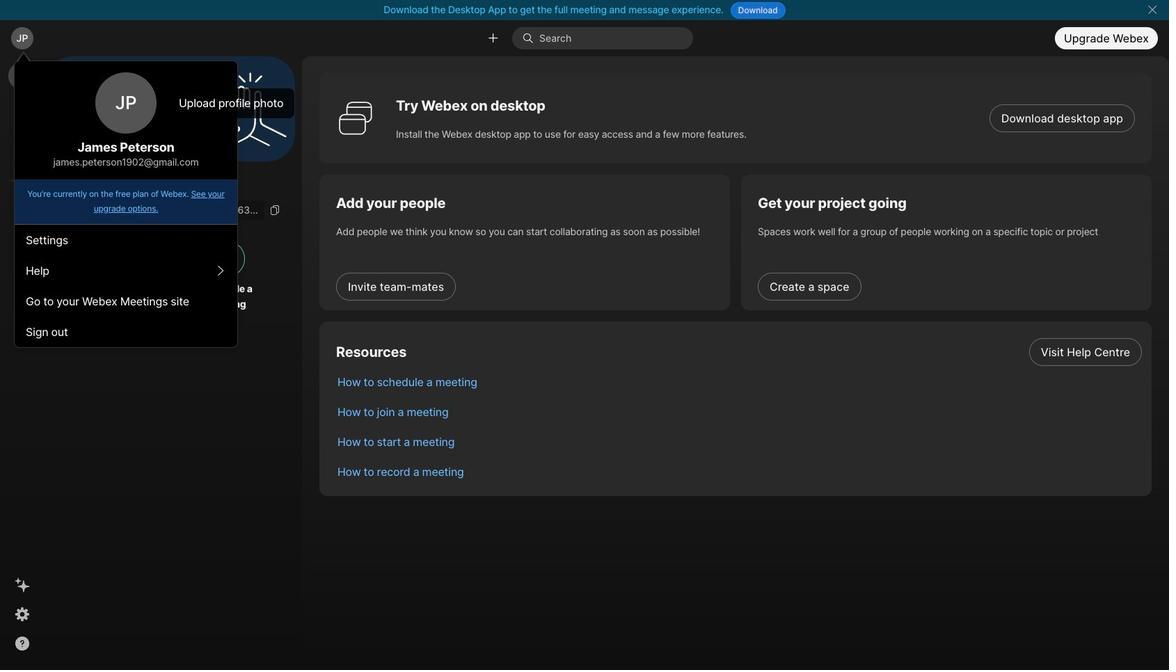 Task type: vqa. For each thing, say whether or not it's contained in the screenshot.
Help 'menu item'
yes



Task type: describe. For each thing, give the bounding box(es) containing it.
sign out menu item
[[15, 317, 237, 347]]

5 list item from the top
[[326, 457, 1152, 487]]

cancel_16 image
[[1147, 4, 1158, 15]]

2 list item from the top
[[326, 367, 1152, 397]]



Task type: locate. For each thing, give the bounding box(es) containing it.
arrow right_16 image
[[215, 265, 226, 276]]

1 list item from the top
[[326, 337, 1152, 367]]

go to your webex meetings site menu item
[[15, 286, 237, 317]]

two hands high-fiving image
[[208, 67, 292, 151]]

3 list item from the top
[[326, 397, 1152, 427]]

webex tab list
[[8, 62, 36, 212]]

list item
[[326, 337, 1152, 367], [326, 367, 1152, 397], [326, 397, 1152, 427], [326, 427, 1152, 457], [326, 457, 1152, 487]]

None text field
[[56, 201, 264, 220]]

navigation
[[0, 56, 45, 670]]

help menu item
[[15, 255, 237, 286]]

4 list item from the top
[[326, 427, 1152, 457]]

settings menu item
[[15, 225, 237, 255]]

profile settings menu menu bar
[[15, 225, 237, 347]]



